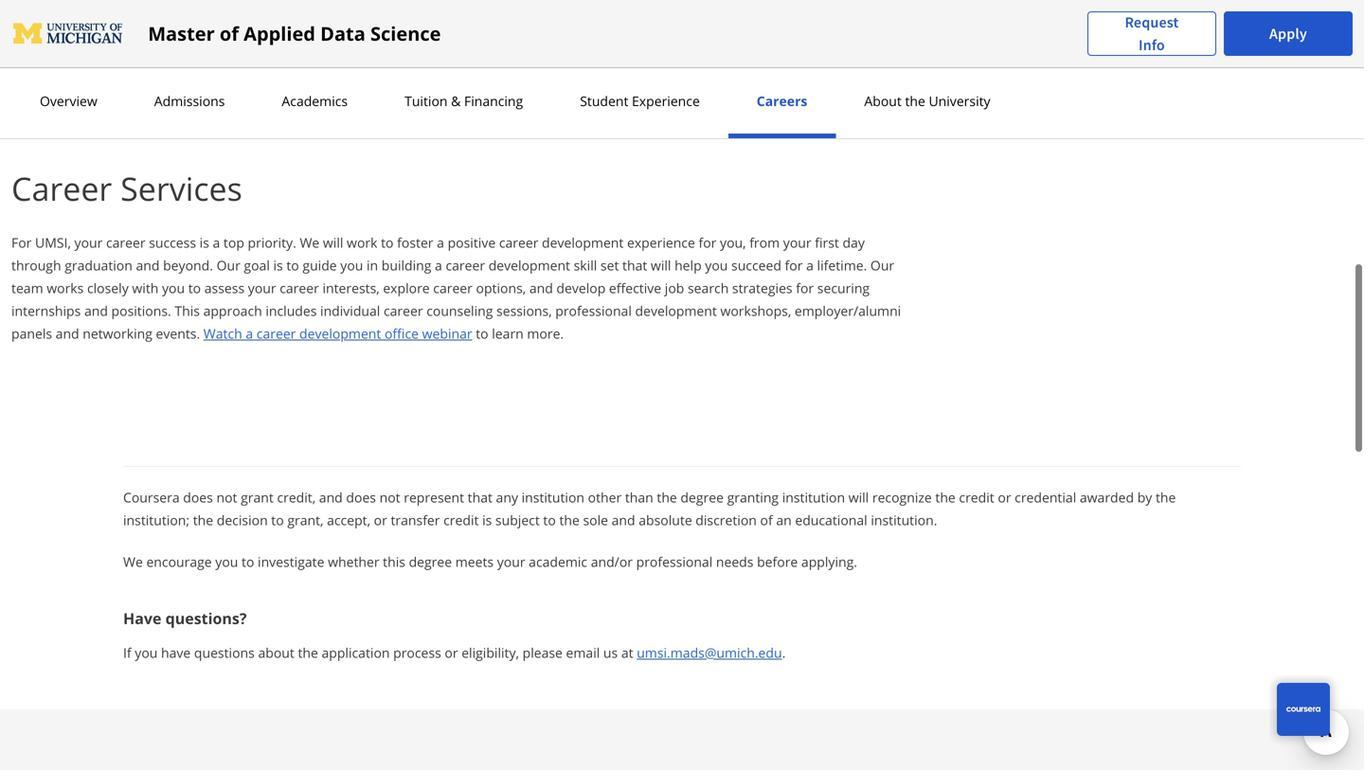 Task type: vqa. For each thing, say whether or not it's contained in the screenshot.
HOW
no



Task type: locate. For each thing, give the bounding box(es) containing it.
university right about
[[929, 92, 991, 110]]

globe.
[[35, 88, 73, 106]]

master of applied data science
[[148, 20, 441, 46]]

2 horizontal spatial will
[[849, 488, 869, 506]]

degree right this
[[409, 553, 452, 571]]

career down includes
[[257, 325, 296, 343]]

institution.
[[871, 511, 937, 529]]

coursera
[[123, 488, 180, 506]]

0 vertical spatial professional
[[555, 302, 632, 320]]

or right the accept,
[[374, 511, 387, 529]]

&
[[451, 92, 461, 110]]

this
[[383, 553, 405, 571]]

the
[[112, 65, 133, 83], [255, 65, 276, 83], [416, 65, 436, 83], [11, 88, 32, 106], [905, 92, 926, 110], [657, 488, 677, 506], [936, 488, 956, 506], [1156, 488, 1176, 506], [193, 511, 213, 529], [559, 511, 580, 529], [298, 644, 318, 662]]

0 vertical spatial credit
[[959, 488, 995, 506]]

to left grant,
[[271, 511, 284, 529]]

career up counseling
[[433, 279, 473, 297]]

and down internships
[[56, 325, 79, 343]]

1 vertical spatial for
[[785, 256, 803, 274]]

any
[[496, 488, 518, 506]]

master
[[148, 20, 215, 46]]

goal
[[244, 256, 270, 274]]

1 vertical spatial university
[[929, 92, 991, 110]]

2 vertical spatial is
[[482, 511, 492, 529]]

have up go
[[79, 65, 109, 83]]

you right if
[[135, 644, 158, 662]]

credit left credential on the right bottom of page
[[959, 488, 995, 506]]

academic
[[529, 553, 588, 571]]

coursera does not grant credit, and does not represent that any institution other than the degree granting institution will recognize the credit or credential awarded by the institution; the decision to grant, accept, or transfer credit is subject to the sole and absolute discretion of an educational institution.
[[123, 488, 1176, 529]]

1 vertical spatial is
[[273, 256, 283, 274]]

have questions?
[[123, 608, 247, 629]]

over
[[692, 65, 719, 83]]

tuition & financing link
[[399, 92, 529, 110]]

opportunity
[[136, 65, 210, 83]]

1 horizontal spatial not
[[380, 488, 400, 506]]

institution up educational
[[782, 488, 845, 506]]

decision
[[217, 511, 268, 529]]

0 horizontal spatial we
[[123, 553, 143, 571]]

and up student
[[580, 65, 604, 83]]

does
[[183, 488, 213, 506], [346, 488, 376, 506]]

or left credential on the right bottom of page
[[998, 488, 1012, 506]]

association
[[326, 65, 397, 83]]

1 vertical spatial will
[[651, 256, 671, 274]]

0 horizontal spatial with
[[132, 279, 159, 297]]

our right lifetime.
[[871, 256, 895, 274]]

student
[[580, 92, 629, 110]]

through
[[11, 256, 61, 274]]

1 not from the left
[[216, 488, 237, 506]]

and down "than"
[[612, 511, 635, 529]]

or
[[998, 488, 1012, 506], [374, 511, 387, 529], [445, 644, 458, 662]]

professional inside for umsi, your career success is a top priority. we will work to foster a positive career development experience for you, from your first day through graduation and beyond. our goal is to guide you in building a career development skill set that will help you succeed for a lifetime. our team works closely with you to assess your career interests, explore career options, and develop effective job search strategies for securing internships and positions. this approach includes individual career counseling sessions, professional development workshops, employer/alumni panels and networking events.
[[555, 302, 632, 320]]

graduates have the opportunity to join the alumni association of the university of michigan
[[11, 65, 577, 83]]

1 horizontal spatial does
[[346, 488, 376, 506]]

1 horizontal spatial that
[[623, 256, 647, 274]]

assess
[[204, 279, 245, 297]]

that inside for umsi, your career success is a top priority. we will work to foster a positive career development experience for you, from your first day through graduation and beyond. our goal is to guide you in building a career development skill set that will help you succeed for a lifetime. our team works closely with you to assess your career interests, explore career options, and develop effective job search strategies for securing internships and positions. this approach includes individual career counseling sessions, professional development workshops, employer/alumni panels and networking events.
[[623, 256, 647, 274]]

career down positive
[[446, 256, 485, 274]]

0 horizontal spatial or
[[374, 511, 387, 529]]

1 horizontal spatial with
[[662, 65, 688, 83]]

set
[[601, 256, 619, 274]]

1 horizontal spatial we
[[300, 234, 320, 252]]

institution
[[522, 488, 585, 506], [782, 488, 845, 506]]

0 vertical spatial is
[[200, 234, 209, 252]]

will up educational
[[849, 488, 869, 506]]

0 horizontal spatial institution
[[522, 488, 585, 506]]

overview link
[[34, 92, 103, 110]]

career
[[106, 234, 146, 252], [499, 234, 539, 252], [446, 256, 485, 274], [280, 279, 319, 297], [433, 279, 473, 297], [384, 302, 423, 320], [257, 325, 296, 343]]

2 our from the left
[[871, 256, 895, 274]]

panels
[[11, 325, 52, 343]]

at
[[621, 644, 633, 662]]

the up blue!
[[112, 65, 133, 83]]

sole
[[583, 511, 608, 529]]

interests,
[[323, 279, 380, 297]]

1 horizontal spatial have
[[161, 644, 191, 662]]

office
[[385, 325, 419, 343]]

that up effective in the top left of the page
[[623, 256, 647, 274]]

2 vertical spatial will
[[849, 488, 869, 506]]

success
[[149, 234, 196, 252]]

of up the "financing"
[[505, 65, 517, 83]]

a left top
[[213, 234, 220, 252]]

1 vertical spatial have
[[161, 644, 191, 662]]

2 institution from the left
[[782, 488, 845, 506]]

we left encourage
[[123, 553, 143, 571]]

grant
[[241, 488, 274, 506]]

we up guide
[[300, 234, 320, 252]]

to left guide
[[286, 256, 299, 274]]

with up the positions.
[[132, 279, 159, 297]]

individual
[[320, 302, 380, 320]]

experience
[[632, 92, 700, 110]]

you left the in
[[340, 256, 363, 274]]

1 horizontal spatial is
[[273, 256, 283, 274]]

1 horizontal spatial credit
[[959, 488, 995, 506]]

not up decision
[[216, 488, 237, 506]]

degree up "discretion"
[[681, 488, 724, 506]]

watch
[[204, 325, 242, 343]]

for right the succeed
[[785, 256, 803, 274]]

is right goal
[[273, 256, 283, 274]]

the right join
[[255, 65, 276, 83]]

positions.
[[111, 302, 171, 320]]

professional down develop
[[555, 302, 632, 320]]

0 vertical spatial or
[[998, 488, 1012, 506]]

professional
[[555, 302, 632, 320], [636, 553, 713, 571]]

0 horizontal spatial degree
[[409, 553, 452, 571]]

2 horizontal spatial is
[[482, 511, 492, 529]]

info
[[1139, 36, 1165, 54]]

career up office
[[384, 302, 423, 320]]

financing
[[464, 92, 523, 110]]

workshops,
[[721, 302, 791, 320]]

does up the accept,
[[346, 488, 376, 506]]

0 vertical spatial have
[[79, 65, 109, 83]]

watch a career development office webinar link
[[204, 325, 472, 343]]

0 vertical spatial will
[[323, 234, 343, 252]]

professional down absolute
[[636, 553, 713, 571]]

beyond.
[[163, 256, 213, 274]]

of left an at bottom
[[760, 511, 773, 529]]

have
[[123, 608, 162, 629]]

you up search
[[705, 256, 728, 274]]

to down decision
[[242, 553, 254, 571]]

join
[[229, 65, 252, 83]]

institution up subject
[[522, 488, 585, 506]]

for left securing
[[796, 279, 814, 297]]

.
[[782, 644, 786, 662]]

1 vertical spatial that
[[468, 488, 493, 506]]

development up skill
[[542, 234, 624, 252]]

1 horizontal spatial institution
[[782, 488, 845, 506]]

umsi,
[[35, 234, 71, 252]]

development down job
[[635, 302, 717, 320]]

0 vertical spatial university
[[440, 65, 501, 83]]

to right work on the top
[[381, 234, 394, 252]]

will inside coursera does not grant credit, and does not represent that any institution other than the degree granting institution will recognize the credit or credential awarded by the institution; the decision to grant, accept, or transfer credit is subject to the sole and absolute discretion of an educational institution.
[[849, 488, 869, 506]]

is up beyond.
[[200, 234, 209, 252]]

for left you,
[[699, 234, 717, 252]]

you,
[[720, 234, 746, 252]]

will down experience
[[651, 256, 671, 274]]

for
[[699, 234, 717, 252], [785, 256, 803, 274], [796, 279, 814, 297]]

1 vertical spatial or
[[374, 511, 387, 529]]

of up join
[[220, 20, 239, 46]]

applied
[[244, 20, 315, 46]]

eligibility,
[[462, 644, 519, 662]]

that left any
[[468, 488, 493, 506]]

0 horizontal spatial our
[[217, 256, 240, 274]]

does right coursera
[[183, 488, 213, 506]]

1 horizontal spatial university
[[929, 92, 991, 110]]

2 horizontal spatial or
[[998, 488, 1012, 506]]

degree inside coursera does not grant credit, and does not represent that any institution other than the degree granting institution will recognize the credit or credential awarded by the institution; the decision to grant, accept, or transfer credit is subject to the sole and absolute discretion of an educational institution.
[[681, 488, 724, 506]]

our up assess
[[217, 256, 240, 274]]

the inside the and network with over 630,000 living alumni around the globe. go blue!
[[11, 88, 32, 106]]

1 vertical spatial with
[[132, 279, 159, 297]]

0 horizontal spatial not
[[216, 488, 237, 506]]

of
[[220, 20, 239, 46], [400, 65, 413, 83], [505, 65, 517, 83], [760, 511, 773, 529]]

credit,
[[277, 488, 316, 506]]

or right process
[[445, 644, 458, 662]]

the down graduates
[[11, 88, 32, 106]]

1 horizontal spatial our
[[871, 256, 895, 274]]

footer
[[0, 710, 1364, 770]]

to down beyond.
[[188, 279, 201, 297]]

will up guide
[[323, 234, 343, 252]]

0 horizontal spatial credit
[[444, 511, 479, 529]]

go
[[76, 88, 94, 106]]

foster
[[397, 234, 434, 252]]

strategies
[[732, 279, 793, 297]]

with up "experience"
[[662, 65, 688, 83]]

process
[[393, 644, 441, 662]]

development up "options,"
[[489, 256, 570, 274]]

0 vertical spatial that
[[623, 256, 647, 274]]

includes
[[266, 302, 317, 320]]

top
[[224, 234, 244, 252]]

0 vertical spatial with
[[662, 65, 688, 83]]

the right by
[[1156, 488, 1176, 506]]

have down have questions?
[[161, 644, 191, 662]]

living
[[775, 65, 807, 83]]

1 horizontal spatial degree
[[681, 488, 724, 506]]

not up "transfer"
[[380, 488, 400, 506]]

before
[[757, 553, 798, 571]]

1 horizontal spatial professional
[[636, 553, 713, 571]]

0 vertical spatial degree
[[681, 488, 724, 506]]

0 vertical spatial we
[[300, 234, 320, 252]]

than
[[625, 488, 654, 506]]

1 vertical spatial we
[[123, 553, 143, 571]]

and
[[580, 65, 604, 83], [136, 256, 160, 274], [529, 279, 553, 297], [84, 302, 108, 320], [56, 325, 79, 343], [319, 488, 343, 506], [612, 511, 635, 529]]

0 horizontal spatial is
[[200, 234, 209, 252]]

for umsi, your career success is a top priority. we will work to foster a positive career development experience for you, from your first day through graduation and beyond. our goal is to guide you in building a career development skill set that will help you succeed for a lifetime. our team works closely with you to assess your career interests, explore career options, and develop effective job search strategies for securing internships and positions. this approach includes individual career counseling sessions, professional development workshops, employer/alumni panels and networking events.
[[11, 234, 901, 343]]

0 horizontal spatial professional
[[555, 302, 632, 320]]

of inside coursera does not grant credit, and does not represent that any institution other than the degree granting institution will recognize the credit or credential awarded by the institution; the decision to grant, accept, or transfer credit is subject to the sole and absolute discretion of an educational institution.
[[760, 511, 773, 529]]

academics
[[282, 92, 348, 110]]

educational
[[795, 511, 868, 529]]

the left sole
[[559, 511, 580, 529]]

is left subject
[[482, 511, 492, 529]]

guide
[[303, 256, 337, 274]]

careers
[[757, 92, 808, 110]]

a right building
[[435, 256, 442, 274]]

0 horizontal spatial that
[[468, 488, 493, 506]]

credit down 'represent'
[[444, 511, 479, 529]]

university up tuition & financing link
[[440, 65, 501, 83]]

1 horizontal spatial or
[[445, 644, 458, 662]]

1 vertical spatial credit
[[444, 511, 479, 529]]

for
[[11, 234, 32, 252]]

2 not from the left
[[380, 488, 400, 506]]

job
[[665, 279, 684, 297]]

0 horizontal spatial university
[[440, 65, 501, 83]]

your down goal
[[248, 279, 276, 297]]

1 vertical spatial degree
[[409, 553, 452, 571]]

transfer
[[391, 511, 440, 529]]

1 horizontal spatial will
[[651, 256, 671, 274]]

1 does from the left
[[183, 488, 213, 506]]

in
[[367, 256, 378, 274]]

0 horizontal spatial does
[[183, 488, 213, 506]]

1 vertical spatial professional
[[636, 553, 713, 571]]



Task type: describe. For each thing, give the bounding box(es) containing it.
career services
[[11, 166, 242, 210]]

securing
[[817, 279, 870, 297]]

alumni
[[810, 65, 853, 83]]

experience
[[627, 234, 695, 252]]

the left decision
[[193, 511, 213, 529]]

we inside for umsi, your career success is a top priority. we will work to foster a positive career development experience for you, from your first day through graduation and beyond. our goal is to guide you in building a career development skill set that will help you succeed for a lifetime. our team works closely with you to assess your career interests, explore career options, and develop effective job search strategies for securing internships and positions. this approach includes individual career counseling sessions, professional development workshops, employer/alumni panels and networking events.
[[300, 234, 320, 252]]

about the university link
[[859, 92, 996, 110]]

options,
[[476, 279, 526, 297]]

to left join
[[213, 65, 226, 83]]

learn
[[492, 325, 524, 343]]

services
[[120, 166, 242, 210]]

and down closely
[[84, 302, 108, 320]]

science
[[370, 20, 441, 46]]

an
[[776, 511, 792, 529]]

0 horizontal spatial have
[[79, 65, 109, 83]]

email
[[566, 644, 600, 662]]

events.
[[156, 325, 200, 343]]

and down "success"
[[136, 256, 160, 274]]

internships
[[11, 302, 81, 320]]

1 institution from the left
[[522, 488, 585, 506]]

to right subject
[[543, 511, 556, 529]]

michigan
[[521, 65, 577, 83]]

and/or
[[591, 553, 633, 571]]

a right foster
[[437, 234, 444, 252]]

and inside the and network with over 630,000 living alumni around the globe. go blue!
[[580, 65, 604, 83]]

2 vertical spatial or
[[445, 644, 458, 662]]

student experience link
[[574, 92, 706, 110]]

you down decision
[[215, 553, 238, 571]]

a left lifetime.
[[806, 256, 814, 274]]

questions?
[[165, 608, 247, 629]]

by
[[1138, 488, 1152, 506]]

development down individual
[[299, 325, 381, 343]]

career up graduation
[[106, 234, 146, 252]]

request info
[[1125, 13, 1179, 54]]

and up the accept,
[[319, 488, 343, 506]]

is inside coursera does not grant credit, and does not represent that any institution other than the degree granting institution will recognize the credit or credential awarded by the institution; the decision to grant, accept, or transfer credit is subject to the sole and absolute discretion of an educational institution.
[[482, 511, 492, 529]]

a right watch
[[246, 325, 253, 343]]

tuition
[[405, 92, 448, 110]]

other
[[588, 488, 622, 506]]

your left first
[[783, 234, 812, 252]]

alumni
[[279, 65, 323, 83]]

please
[[523, 644, 563, 662]]

career up includes
[[280, 279, 319, 297]]

0 vertical spatial for
[[699, 234, 717, 252]]

student experience
[[580, 92, 700, 110]]

the up the tuition
[[416, 65, 436, 83]]

if
[[123, 644, 131, 662]]

applying.
[[802, 553, 857, 571]]

university of michigan image
[[11, 18, 125, 49]]

absolute
[[639, 511, 692, 529]]

priority.
[[248, 234, 296, 252]]

encourage
[[146, 553, 212, 571]]

the right "about" at the bottom of page
[[298, 644, 318, 662]]

represent
[[404, 488, 464, 506]]

building
[[382, 256, 432, 274]]

the right about
[[905, 92, 926, 110]]

approach
[[203, 302, 262, 320]]

2 does from the left
[[346, 488, 376, 506]]

institution;
[[123, 511, 190, 529]]

from
[[750, 234, 780, 252]]

the up absolute
[[657, 488, 677, 506]]

explore
[[383, 279, 430, 297]]

about the university
[[865, 92, 991, 110]]

that inside coursera does not grant credit, and does not represent that any institution other than the degree granting institution will recognize the credit or credential awarded by the institution; the decision to grant, accept, or transfer credit is subject to the sole and absolute discretion of an educational institution.
[[468, 488, 493, 506]]

sessions,
[[497, 302, 552, 320]]

search
[[688, 279, 729, 297]]

networking
[[83, 325, 152, 343]]

graduates
[[11, 65, 76, 83]]

us
[[603, 644, 618, 662]]

skill
[[574, 256, 597, 274]]

1 our from the left
[[217, 256, 240, 274]]

whether
[[328, 553, 380, 571]]

you up this
[[162, 279, 185, 297]]

admissions
[[154, 92, 225, 110]]

career right positive
[[499, 234, 539, 252]]

work
[[347, 234, 378, 252]]

and network with over 630,000 living alumni around the globe. go blue!
[[11, 65, 902, 106]]

and up sessions,
[[529, 279, 553, 297]]

the right recognize
[[936, 488, 956, 506]]

apply button
[[1224, 11, 1353, 56]]

of up the tuition
[[400, 65, 413, 83]]

meets
[[456, 553, 494, 571]]

works
[[47, 279, 84, 297]]

lifetime.
[[817, 256, 867, 274]]

about
[[865, 92, 902, 110]]

admissions link
[[149, 92, 231, 110]]

first
[[815, 234, 839, 252]]

your up graduation
[[74, 234, 103, 252]]

credential
[[1015, 488, 1077, 506]]

webinar
[[422, 325, 472, 343]]

your right meets
[[497, 553, 525, 571]]

investigate
[[258, 553, 324, 571]]

awarded
[[1080, 488, 1134, 506]]

recognize
[[873, 488, 932, 506]]

we encourage you to investigate whether this degree meets your academic and/or professional needs before applying.
[[123, 553, 857, 571]]

with inside for umsi, your career success is a top priority. we will work to foster a positive career development experience for you, from your first day through graduation and beyond. our goal is to guide you in building a career development skill set that will help you succeed for a lifetime. our team works closely with you to assess your career interests, explore career options, and develop effective job search strategies for securing internships and positions. this approach includes individual career counseling sessions, professional development workshops, employer/alumni panels and networking events.
[[132, 279, 159, 297]]

network
[[607, 65, 658, 83]]

around
[[857, 65, 902, 83]]

closely
[[87, 279, 129, 297]]

careers link
[[751, 92, 813, 110]]

to left learn
[[476, 325, 489, 343]]

academics link
[[276, 92, 353, 110]]

if you have questions about the application process or eligibility, please email us at umsi.mads@umich.edu .
[[123, 644, 786, 662]]

more.
[[527, 325, 564, 343]]

application
[[322, 644, 390, 662]]

career
[[11, 166, 112, 210]]

2 vertical spatial for
[[796, 279, 814, 297]]

with inside the and network with over 630,000 living alumni around the globe. go blue!
[[662, 65, 688, 83]]

effective
[[609, 279, 662, 297]]

0 horizontal spatial will
[[323, 234, 343, 252]]

day
[[843, 234, 865, 252]]

umsi.mads@umich.edu
[[637, 644, 782, 662]]

subject
[[495, 511, 540, 529]]



